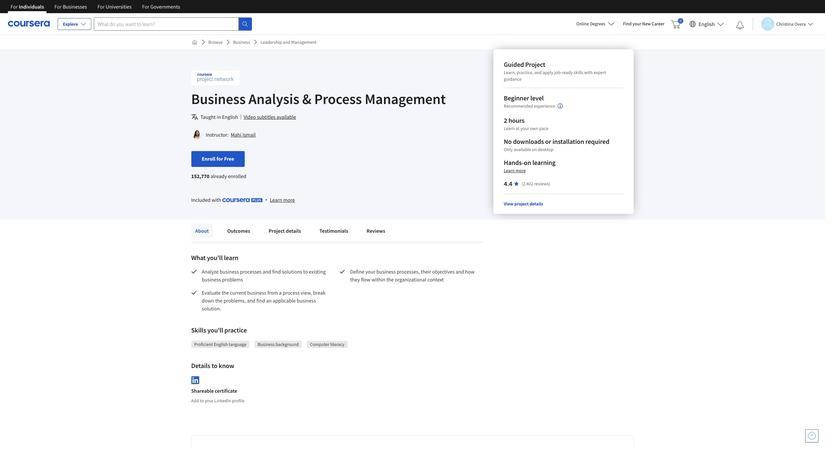 Task type: describe. For each thing, give the bounding box(es) containing it.
business down analyze
[[202, 277, 221, 283]]

What do you want to learn? text field
[[94, 17, 239, 30]]

for for businesses
[[55, 3, 62, 10]]

1 vertical spatial english
[[222, 114, 238, 120]]

project inside guided project learn, practice, and apply job-ready skills with expert guidance
[[526, 60, 546, 69]]

organizational
[[395, 277, 427, 283]]

mahi ismail image
[[192, 130, 202, 140]]

learn inside hands-on learning learn more
[[504, 168, 515, 174]]

mahi
[[231, 132, 242, 138]]

christina overa button
[[753, 17, 814, 30]]

project details
[[269, 228, 301, 234]]

online degrees button
[[572, 16, 621, 31]]

1 horizontal spatial management
[[365, 90, 446, 108]]

only
[[504, 147, 513, 153]]

new
[[643, 21, 652, 27]]

to for know
[[212, 362, 218, 370]]

coursera plus image
[[223, 199, 263, 202]]

view project details link
[[504, 201, 544, 207]]

profile
[[232, 398, 245, 404]]

leadership and management
[[261, 39, 317, 45]]

business up problems
[[220, 269, 239, 275]]

project
[[515, 201, 529, 207]]

view
[[504, 201, 514, 207]]

hands-
[[504, 159, 524, 167]]

from
[[268, 290, 278, 296]]

explore button
[[58, 18, 91, 30]]

flow
[[361, 277, 371, 283]]

businesses
[[63, 3, 87, 10]]

with inside guided project learn, practice, and apply job-ready skills with expert guidance
[[585, 70, 593, 76]]

solutions
[[282, 269, 303, 275]]

on inside no downloads or installation required only available on desktop
[[533, 147, 538, 153]]

christina overa
[[777, 21, 807, 27]]

business for business
[[233, 39, 250, 45]]

(2,402
[[522, 181, 534, 187]]

online degrees
[[577, 21, 606, 27]]

learn,
[[504, 70, 516, 76]]

to for your
[[200, 398, 204, 404]]

your inside "2 hours learn at your own pace"
[[521, 126, 530, 132]]

coursera image
[[8, 19, 50, 29]]

expert
[[594, 70, 607, 76]]

reviews)
[[535, 181, 551, 187]]

business background
[[258, 342, 299, 348]]

processes
[[240, 269, 262, 275]]

analyze
[[202, 269, 219, 275]]

your down shareable certificate
[[205, 398, 214, 404]]

you'll for skills
[[208, 326, 223, 335]]

shareable
[[191, 388, 214, 395]]

learn
[[224, 254, 239, 262]]

applicable
[[273, 298, 296, 304]]

find your new career
[[624, 21, 665, 27]]

for for individuals
[[11, 3, 18, 10]]

process
[[283, 290, 300, 296]]

•
[[265, 197, 267, 204]]

objectives
[[433, 269, 455, 275]]

video subtitles available button
[[244, 113, 296, 121]]

analyze business processes and find solutions to existing business problems
[[202, 269, 327, 283]]

problems,
[[224, 298, 246, 304]]

computer literacy
[[310, 342, 345, 348]]

included with
[[191, 197, 223, 203]]

and inside "analyze business processes and find solutions to existing business problems"
[[263, 269, 271, 275]]

reviews
[[367, 228, 386, 234]]

for universities
[[98, 3, 132, 10]]

own
[[531, 126, 539, 132]]

more inside • learn more
[[284, 197, 295, 203]]

literacy
[[331, 342, 345, 348]]

skills
[[191, 326, 206, 335]]

degrees
[[591, 21, 606, 27]]

152,770 already enrolled
[[191, 173, 247, 180]]

management inside leadership and management link
[[292, 39, 317, 45]]

shopping cart: 1 item image
[[672, 18, 684, 29]]

how
[[466, 269, 475, 275]]

video
[[244, 114, 256, 120]]

experience
[[535, 103, 556, 109]]

a
[[279, 290, 282, 296]]

down
[[202, 298, 214, 304]]

business for business background
[[258, 342, 275, 348]]

individuals
[[19, 3, 44, 10]]

details
[[191, 362, 211, 370]]

learning
[[533, 159, 556, 167]]

overa
[[795, 21, 807, 27]]

find inside evaluate the current business from a process view, break down the problems, and find an applicable business solution.
[[257, 298, 265, 304]]

ismail
[[243, 132, 256, 138]]

to inside "analyze business processes and find solutions to existing business problems"
[[304, 269, 308, 275]]

about link
[[191, 224, 213, 238]]

for governments
[[142, 3, 180, 10]]

free
[[224, 156, 234, 162]]

background
[[276, 342, 299, 348]]

0 vertical spatial details
[[530, 201, 544, 207]]

for for universities
[[98, 3, 105, 10]]

coursera project network image
[[191, 71, 240, 85]]

downloads
[[514, 137, 545, 146]]

online
[[577, 21, 590, 27]]

and inside define your business processes, their objectives and how they flow within the organizational context
[[456, 269, 465, 275]]

desktop
[[539, 147, 554, 153]]

leadership and management link
[[258, 36, 319, 48]]

learn more link for on
[[504, 168, 526, 174]]

shareable certificate
[[191, 388, 237, 395]]

video subtitles available
[[244, 114, 296, 120]]

and inside guided project learn, practice, and apply job-ready skills with expert guidance
[[535, 70, 542, 76]]

&
[[303, 90, 312, 108]]

existing
[[309, 269, 326, 275]]

what you'll learn
[[191, 254, 239, 262]]

instructor:
[[206, 132, 229, 138]]

explore
[[63, 21, 78, 27]]

processes,
[[397, 269, 420, 275]]

proficient
[[194, 342, 213, 348]]

universities
[[106, 3, 132, 10]]

2 hours learn at your own pace
[[504, 116, 549, 132]]

testimonials
[[320, 228, 349, 234]]

show notifications image
[[737, 21, 745, 29]]

(2,402 reviews)
[[522, 181, 551, 187]]

business down view, at the bottom of the page
[[297, 298, 316, 304]]



Task type: vqa. For each thing, say whether or not it's contained in the screenshot.
Contact corresponding to Contact us
no



Task type: locate. For each thing, give the bounding box(es) containing it.
apply
[[543, 70, 554, 76]]

on down downloads
[[533, 147, 538, 153]]

0 vertical spatial english
[[699, 21, 715, 27]]

1 vertical spatial project
[[269, 228, 285, 234]]

pace
[[540, 126, 549, 132]]

1 vertical spatial available
[[514, 147, 532, 153]]

learn down hands-
[[504, 168, 515, 174]]

business link
[[231, 36, 253, 48]]

with right the skills
[[585, 70, 593, 76]]

define your business processes, their objectives and how they flow within the organizational context
[[351, 269, 476, 283]]

language
[[229, 342, 247, 348]]

find your new career link
[[621, 20, 668, 28]]

more
[[516, 168, 526, 174], [284, 197, 295, 203]]

for left individuals
[[11, 3, 18, 10]]

banner navigation
[[5, 0, 186, 13]]

and
[[283, 39, 291, 45], [535, 70, 542, 76], [263, 269, 271, 275], [456, 269, 465, 275], [247, 298, 256, 304]]

find left "solutions"
[[272, 269, 281, 275]]

evaluate the current business from a process view, break down the problems, and find an applicable business solution.
[[202, 290, 327, 312]]

you'll
[[207, 254, 223, 262], [208, 326, 223, 335]]

find inside "analyze business processes and find solutions to existing business problems"
[[272, 269, 281, 275]]

for left universities
[[98, 3, 105, 10]]

2 vertical spatial english
[[214, 342, 228, 348]]

solution.
[[202, 306, 221, 312]]

help center image
[[809, 433, 817, 441]]

evaluate
[[202, 290, 221, 296]]

0 vertical spatial project
[[526, 60, 546, 69]]

and right processes
[[263, 269, 271, 275]]

recommended
[[504, 103, 534, 109]]

information about difficulty level pre-requisites. image
[[558, 104, 564, 109]]

home image
[[192, 40, 197, 45]]

instructor: mahi ismail
[[206, 132, 256, 138]]

0 vertical spatial management
[[292, 39, 317, 45]]

hours
[[509, 116, 525, 125]]

1 vertical spatial find
[[257, 298, 265, 304]]

break
[[313, 290, 326, 296]]

business up in
[[191, 90, 246, 108]]

1 for from the left
[[11, 3, 18, 10]]

and left 'apply'
[[535, 70, 542, 76]]

1 horizontal spatial with
[[585, 70, 593, 76]]

to
[[304, 269, 308, 275], [212, 362, 218, 370], [200, 398, 204, 404]]

testimonials link
[[316, 224, 353, 238]]

0 vertical spatial learn
[[504, 126, 515, 132]]

enrolled
[[228, 173, 247, 180]]

computer
[[310, 342, 330, 348]]

0 horizontal spatial with
[[212, 197, 222, 203]]

0 vertical spatial you'll
[[207, 254, 223, 262]]

hands-on learning learn more
[[504, 159, 556, 174]]

1 horizontal spatial to
[[212, 362, 218, 370]]

find
[[272, 269, 281, 275], [257, 298, 265, 304]]

1 vertical spatial with
[[212, 197, 222, 203]]

more inside hands-on learning learn more
[[516, 168, 526, 174]]

2 vertical spatial learn
[[270, 197, 283, 203]]

0 vertical spatial to
[[304, 269, 308, 275]]

business left background
[[258, 342, 275, 348]]

1 horizontal spatial project
[[526, 60, 546, 69]]

your inside define your business processes, their objectives and how they flow within the organizational context
[[366, 269, 376, 275]]

practice
[[225, 326, 247, 335]]

2
[[504, 116, 508, 125]]

what
[[191, 254, 206, 262]]

find left an
[[257, 298, 265, 304]]

learn inside • learn more
[[270, 197, 283, 203]]

1 vertical spatial on
[[524, 159, 532, 167]]

0 horizontal spatial available
[[277, 114, 296, 120]]

2 for from the left
[[55, 3, 62, 10]]

0 horizontal spatial find
[[257, 298, 265, 304]]

available down downloads
[[514, 147, 532, 153]]

1 vertical spatial more
[[284, 197, 295, 203]]

0 horizontal spatial on
[[524, 159, 532, 167]]

0 vertical spatial available
[[277, 114, 296, 120]]

project details link
[[265, 224, 305, 238]]

you'll for what
[[207, 254, 223, 262]]

1 horizontal spatial available
[[514, 147, 532, 153]]

0 horizontal spatial management
[[292, 39, 317, 45]]

on left learning
[[524, 159, 532, 167]]

on inside hands-on learning learn more
[[524, 159, 532, 167]]

business inside define your business processes, their objectives and how they flow within the organizational context
[[377, 269, 396, 275]]

1 vertical spatial learn more link
[[270, 196, 295, 204]]

reviews link
[[363, 224, 390, 238]]

you'll up analyze
[[207, 254, 223, 262]]

available
[[277, 114, 296, 120], [514, 147, 532, 153]]

business
[[233, 39, 250, 45], [191, 90, 246, 108], [258, 342, 275, 348]]

1 horizontal spatial more
[[516, 168, 526, 174]]

english right in
[[222, 114, 238, 120]]

2 vertical spatial the
[[215, 298, 223, 304]]

and right leadership
[[283, 39, 291, 45]]

3 for from the left
[[98, 3, 105, 10]]

4 for from the left
[[142, 3, 150, 10]]

the up problems,
[[222, 290, 229, 296]]

for businesses
[[55, 3, 87, 10]]

for left governments
[[142, 3, 150, 10]]

practice,
[[517, 70, 534, 76]]

and right problems,
[[247, 298, 256, 304]]

governments
[[151, 3, 180, 10]]

• learn more
[[265, 197, 295, 204]]

process
[[315, 90, 362, 108]]

1 vertical spatial details
[[286, 228, 301, 234]]

0 horizontal spatial learn more link
[[270, 196, 295, 204]]

0 horizontal spatial project
[[269, 228, 285, 234]]

0 horizontal spatial details
[[286, 228, 301, 234]]

view,
[[301, 290, 312, 296]]

the up solution.
[[215, 298, 223, 304]]

1 vertical spatial the
[[222, 290, 229, 296]]

more right •
[[284, 197, 295, 203]]

your right the find
[[633, 21, 642, 27]]

your
[[633, 21, 642, 27], [521, 126, 530, 132], [366, 269, 376, 275], [205, 398, 214, 404]]

at
[[516, 126, 520, 132]]

2 horizontal spatial to
[[304, 269, 308, 275]]

level
[[531, 94, 544, 102]]

for individuals
[[11, 3, 44, 10]]

0 horizontal spatial more
[[284, 197, 295, 203]]

and left how
[[456, 269, 465, 275]]

for for governments
[[142, 3, 150, 10]]

browse link
[[206, 36, 225, 48]]

1 horizontal spatial find
[[272, 269, 281, 275]]

guided
[[504, 60, 525, 69]]

find
[[624, 21, 632, 27]]

on
[[533, 147, 538, 153], [524, 159, 532, 167]]

business up an
[[247, 290, 267, 296]]

know
[[219, 362, 234, 370]]

enroll for free
[[202, 156, 234, 162]]

0 vertical spatial on
[[533, 147, 538, 153]]

business for business analysis & process management
[[191, 90, 246, 108]]

outcomes link
[[224, 224, 254, 238]]

learn more link right •
[[270, 196, 295, 204]]

1 vertical spatial business
[[191, 90, 246, 108]]

available inside button
[[277, 114, 296, 120]]

learn left at
[[504, 126, 515, 132]]

2 vertical spatial business
[[258, 342, 275, 348]]

1 horizontal spatial on
[[533, 147, 538, 153]]

within
[[372, 277, 386, 283]]

learn
[[504, 126, 515, 132], [504, 168, 515, 174], [270, 197, 283, 203]]

0 vertical spatial find
[[272, 269, 281, 275]]

christina
[[777, 21, 794, 27]]

linkedin
[[215, 398, 231, 404]]

1 vertical spatial learn
[[504, 168, 515, 174]]

project up practice,
[[526, 60, 546, 69]]

0 vertical spatial the
[[387, 277, 394, 283]]

1 vertical spatial to
[[212, 362, 218, 370]]

add to your linkedin profile
[[191, 398, 245, 404]]

career
[[652, 21, 665, 27]]

your up flow
[[366, 269, 376, 275]]

and inside evaluate the current business from a process view, break down the problems, and find an applicable business solution.
[[247, 298, 256, 304]]

english inside button
[[699, 21, 715, 27]]

required
[[586, 137, 610, 146]]

0 vertical spatial learn more link
[[504, 168, 526, 174]]

1 vertical spatial you'll
[[208, 326, 223, 335]]

learn more link down hands-
[[504, 168, 526, 174]]

learn inside "2 hours learn at your own pace"
[[504, 126, 515, 132]]

you'll up the proficient english language
[[208, 326, 223, 335]]

available right subtitles
[[277, 114, 296, 120]]

available inside no downloads or installation required only available on desktop
[[514, 147, 532, 153]]

project down • learn more
[[269, 228, 285, 234]]

0 horizontal spatial to
[[200, 398, 204, 404]]

beginner
[[504, 94, 530, 102]]

learn more link for learn
[[270, 196, 295, 204]]

english right shopping cart: 1 item icon
[[699, 21, 715, 27]]

job-
[[555, 70, 563, 76]]

None search field
[[94, 17, 252, 30]]

project
[[526, 60, 546, 69], [269, 228, 285, 234]]

no
[[504, 137, 512, 146]]

0 vertical spatial business
[[233, 39, 250, 45]]

0 vertical spatial with
[[585, 70, 593, 76]]

to right add
[[200, 398, 204, 404]]

browse
[[209, 39, 223, 45]]

skills
[[574, 70, 584, 76]]

0 vertical spatial more
[[516, 168, 526, 174]]

english down 'skills you'll practice'
[[214, 342, 228, 348]]

1 horizontal spatial learn more link
[[504, 168, 526, 174]]

the inside define your business processes, their objectives and how they flow within the organizational context
[[387, 277, 394, 283]]

to left know
[[212, 362, 218, 370]]

view project details
[[504, 201, 544, 207]]

with right included
[[212, 197, 222, 203]]

business up within
[[377, 269, 396, 275]]

2 vertical spatial to
[[200, 398, 204, 404]]

1 horizontal spatial details
[[530, 201, 544, 207]]

recommended experience
[[504, 103, 556, 109]]

beginner level
[[504, 94, 544, 102]]

add
[[191, 398, 199, 404]]

the right within
[[387, 277, 394, 283]]

define
[[351, 269, 365, 275]]

to left the existing
[[304, 269, 308, 275]]

installation
[[553, 137, 585, 146]]

or
[[546, 137, 552, 146]]

for left businesses
[[55, 3, 62, 10]]

context
[[428, 277, 444, 283]]

learn right •
[[270, 197, 283, 203]]

in
[[217, 114, 221, 120]]

business right browse link
[[233, 39, 250, 45]]

1 vertical spatial management
[[365, 90, 446, 108]]

more down hands-
[[516, 168, 526, 174]]

your right at
[[521, 126, 530, 132]]



